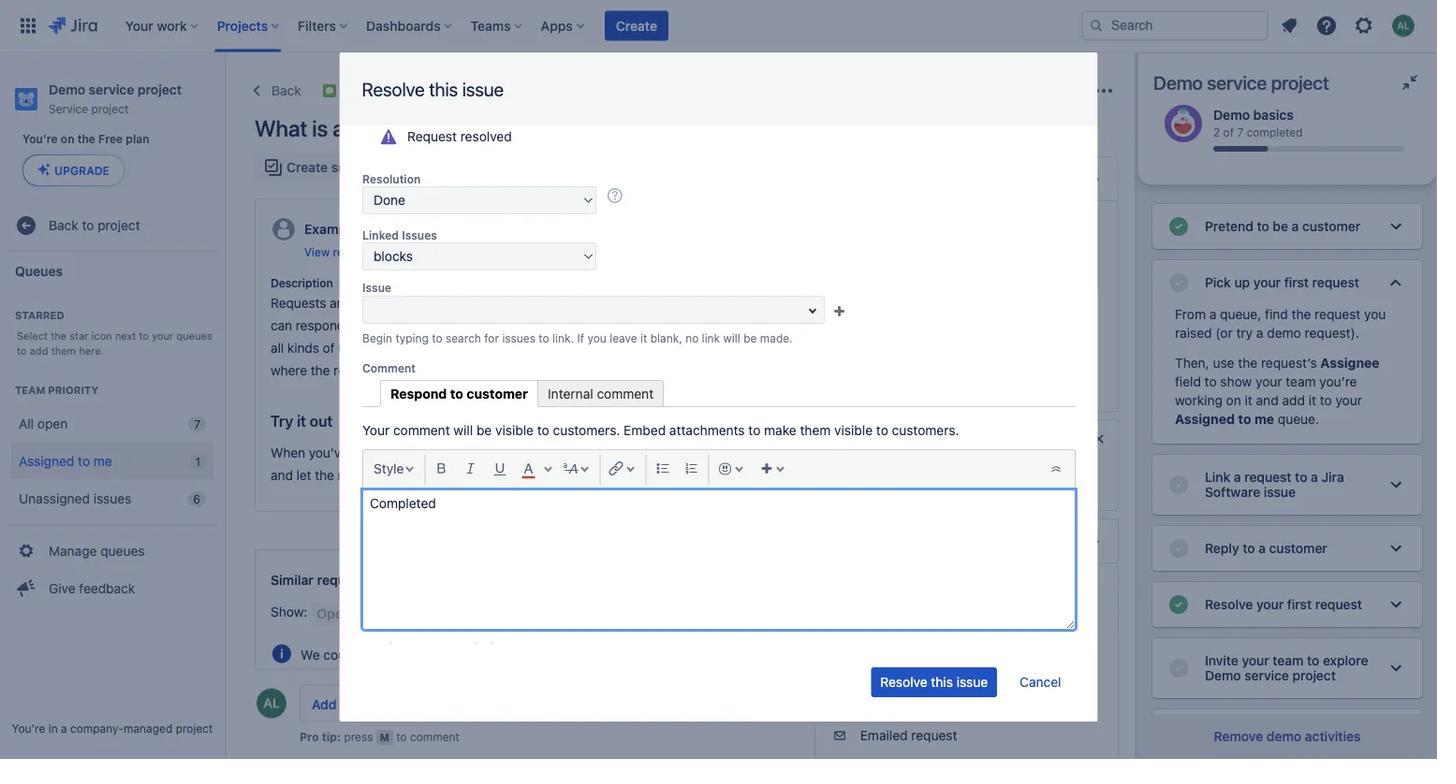Task type: vqa. For each thing, say whether or not it's contained in the screenshot.
Related articles
no



Task type: locate. For each thing, give the bounding box(es) containing it.
can up showing
[[677, 318, 699, 334]]

request inside requests are like emails from your customers asking for help. like email, you can respond to the reporter and add attachments. unlike email, you can set all kinds of useful information, such as labels, priority and a status showing where the request is up to.
[[334, 363, 379, 379]]

service for demo service project
[[1208, 71, 1268, 93]]

1 vertical spatial be
[[476, 423, 492, 438]]

1 horizontal spatial of
[[1224, 125, 1235, 139]]

request).
[[1305, 326, 1360, 341]]

to up unassigned issues on the bottom of page
[[78, 454, 90, 469]]

visible up request, at the bottom
[[495, 423, 533, 438]]

know
[[390, 468, 422, 483]]

me
[[1255, 412, 1275, 427], [94, 454, 112, 469]]

1 vertical spatial 1
[[195, 455, 200, 468]]

the up "show" at the right of page
[[1239, 355, 1258, 371]]

demo for demo service project
[[1154, 71, 1203, 93]]

a left label
[[966, 463, 973, 479]]

1 horizontal spatial is
[[383, 363, 392, 379]]

None submit
[[871, 668, 998, 698]]

up right pick
[[1235, 275, 1251, 290]]

demo
[[1268, 326, 1302, 341], [1267, 729, 1302, 745]]

am
[[916, 317, 936, 333]]

0 horizontal spatial find
[[376, 648, 399, 663]]

to left the start
[[1038, 463, 1050, 479]]

1 vertical spatial email,
[[613, 318, 649, 334]]

it
[[640, 332, 647, 345], [1246, 393, 1253, 408], [1309, 393, 1317, 408], [297, 413, 306, 431], [717, 446, 725, 461]]

service for demo service project service project
[[89, 82, 134, 97]]

typing
[[395, 332, 428, 345]]

issues inside team priority group
[[93, 491, 131, 506]]

0 vertical spatial next
[[115, 330, 136, 342]]

will right link
[[723, 332, 740, 345]]

0 vertical spatial for
[[588, 296, 604, 311]]

activities
[[1306, 729, 1362, 745]]

pro tip: press m to comment
[[300, 731, 460, 744]]

1 vertical spatial add
[[30, 345, 48, 357]]

on down service
[[61, 133, 74, 146]]

you're for you're on the free plan
[[22, 133, 58, 146]]

team
[[1286, 374, 1317, 390]]

queues left all
[[177, 330, 212, 342]]

0 vertical spatial add
[[465, 318, 487, 334]]

0 vertical spatial queues
[[177, 330, 212, 342]]

demo inside demo basics 2 of 7 completed
[[1214, 107, 1251, 122]]

2 vertical spatial comment
[[410, 731, 460, 744]]

this left issue
[[429, 78, 458, 100]]

1 horizontal spatial can
[[677, 318, 699, 334]]

on down "show" at the right of page
[[1227, 393, 1242, 408]]

back link
[[244, 76, 307, 106]]

1 vertical spatial next
[[920, 463, 946, 479]]

0 horizontal spatial up
[[396, 363, 411, 379]]

can up all
[[271, 318, 292, 334]]

me inside team priority group
[[94, 454, 112, 469]]

1 vertical spatial you're
[[12, 722, 45, 735]]

0 horizontal spatial request
[[407, 129, 457, 144]]

1 horizontal spatial them
[[800, 423, 831, 438]]

demo inside button
[[1267, 729, 1302, 745]]

1 vertical spatial up
[[396, 363, 411, 379]]

0 horizontal spatial them
[[51, 345, 76, 357]]

attachments.
[[491, 318, 569, 334]]

1 horizontal spatial me
[[1255, 412, 1275, 427]]

1 horizontal spatial request
[[827, 707, 871, 720]]

0 horizontal spatial 1
[[195, 455, 200, 468]]

0 horizontal spatial can
[[271, 318, 292, 334]]

service up demo basics 2 of 7 completed
[[1208, 71, 1268, 93]]

team priority
[[15, 384, 99, 396]]

status inside requests are like emails from your customers asking for help. like email, you can respond to the reporter and add attachments. unlike email, you can set all kinds of useful information, such as labels, priority and a status showing where the request is up to.
[[627, 341, 664, 356]]

2 vertical spatial add
[[1283, 393, 1306, 408]]

your comment will be visible to customers. embed attachments to make them visible to customers.
[[362, 423, 959, 438]]

all
[[19, 416, 34, 432]]

comment down the note
[[410, 731, 460, 744]]

assigned down all open
[[19, 454, 74, 469]]

progress bar
[[1214, 146, 1405, 152]]

1 horizontal spatial back
[[272, 83, 301, 98]]

emailed
[[861, 728, 908, 744]]

and right if
[[591, 341, 613, 356]]

your left first
[[1254, 275, 1282, 290]]

reporter
[[387, 318, 435, 334], [338, 468, 386, 483]]

to down your comment will be visible to customers. embed attachments to make them visible to customers.
[[655, 446, 667, 461]]

1 vertical spatial request
[[827, 707, 871, 720]]

resolve
[[362, 78, 425, 100]]

0 vertical spatial this
[[429, 78, 458, 100]]

internal
[[548, 386, 593, 402]]

pinned fields
[[827, 431, 909, 447]]

1 up 6
[[195, 455, 200, 468]]

and left let
[[271, 468, 293, 483]]

update
[[539, 446, 584, 461]]

on inside the then, use the request's assignee field to show your team you're working on it and add it to your assigned to me queue.
[[1227, 393, 1242, 408]]

desk-1 link
[[345, 80, 389, 102]]

remove
[[1215, 729, 1264, 745]]

find left any
[[376, 648, 399, 663]]

demo up service
[[49, 82, 85, 97]]

attachments
[[669, 423, 745, 438]]

you down like
[[652, 318, 674, 334]]

request,
[[486, 446, 536, 461]]

labels,
[[503, 341, 542, 356]]

your right from
[[449, 296, 475, 311]]

raised
[[427, 222, 464, 237], [1176, 326, 1213, 341]]

1 vertical spatial for
[[484, 332, 499, 345]]

0 vertical spatial reporter
[[387, 318, 435, 334]]

request left type
[[827, 707, 871, 720]]

this up done.
[[461, 446, 483, 461]]

1 vertical spatial in
[[48, 722, 58, 735]]

is
[[312, 115, 328, 141], [383, 363, 392, 379]]

group
[[7, 525, 217, 613]]

manage queues button
[[7, 533, 217, 570]]

the inside the then, use the request's assignee field to show your team you're working on it and add it to your assigned to me queue.
[[1239, 355, 1258, 371]]

internal comment link
[[537, 380, 664, 407]]

1 visible from the left
[[495, 423, 533, 438]]

finished
[[352, 446, 399, 461]]

comment for your
[[393, 423, 450, 438]]

linked issues
[[362, 229, 437, 242]]

email, down "help."
[[613, 318, 649, 334]]

them for visible
[[800, 423, 831, 438]]

use
[[1214, 355, 1235, 371]]

be up when you've finished exploring this request, update the status
[[476, 423, 492, 438]]

reporter inside requests are like emails from your customers asking for help. like email, you can respond to the reporter and add attachments. unlike email, you can set all kinds of useful information, such as labels, priority and a status showing where the request is up to.
[[387, 318, 435, 334]]

and up queue.
[[1257, 393, 1279, 408]]

and up such on the left top of page
[[439, 318, 461, 334]]

1 horizontal spatial field
[[1176, 374, 1202, 390]]

1 inside desk-1 link
[[383, 83, 389, 98]]

make
[[764, 423, 796, 438]]

Issue text field
[[362, 296, 825, 324]]

your inside dropdown button
[[1254, 275, 1282, 290]]

a inside next to a field label to start pinning.
[[966, 463, 973, 479]]

1 vertical spatial field
[[976, 463, 1002, 479]]

demo inside from a queue, find the request you raised (or try a demo request).
[[1268, 326, 1302, 341]]

1 vertical spatial demo
[[1267, 729, 1302, 745]]

your down you're
[[1336, 393, 1363, 408]]

of down respond
[[323, 341, 335, 356]]

0 vertical spatial request
[[407, 129, 457, 144]]

0 vertical spatial status
[[627, 341, 664, 356]]

up inside requests are like emails from your customers asking for help. like email, you can respond to the reporter and add attachments. unlike email, you can set all kinds of useful information, such as labels, priority and a status showing where the request is up to.
[[396, 363, 411, 379]]

0 horizontal spatial raised
[[427, 222, 464, 237]]

0 vertical spatial in
[[377, 246, 386, 259]]

0 horizontal spatial create
[[287, 160, 328, 175]]

upgrade
[[54, 164, 110, 177]]

up
[[1235, 275, 1251, 290], [396, 363, 411, 379]]

up inside dropdown button
[[1235, 275, 1251, 290]]

request resolved
[[407, 129, 512, 144]]

request type
[[827, 707, 901, 720]]

0 vertical spatial on
[[61, 133, 74, 146]]

demo inside demo service project service project
[[49, 82, 85, 97]]

me left queue.
[[1255, 412, 1275, 427]]

0 horizontal spatial email,
[[613, 318, 649, 334]]

priority
[[545, 341, 588, 356]]

add inside starred select the star icon next to your queues to add them here.
[[30, 345, 48, 357]]

upgrade button
[[23, 156, 124, 186]]

the
[[77, 133, 95, 146], [1292, 307, 1312, 322], [364, 318, 383, 334], [51, 330, 67, 342], [1239, 355, 1258, 371], [311, 363, 330, 379], [587, 446, 608, 461], [315, 468, 334, 483]]

0 vertical spatial will
[[723, 332, 740, 345]]

2 customers. from the left
[[892, 423, 959, 438]]

first
[[1285, 275, 1310, 290]]

field inside next to a field label to start pinning.
[[976, 463, 1002, 479]]

it down "show" at the right of page
[[1246, 393, 1253, 408]]

feedback
[[79, 581, 135, 596]]

back
[[272, 83, 301, 98], [49, 218, 78, 233]]

0 horizontal spatial in
[[48, 722, 58, 735]]

0 horizontal spatial issues
[[93, 491, 131, 506]]

1 horizontal spatial next
[[920, 463, 946, 479]]

a right if
[[617, 341, 624, 356]]

0 vertical spatial 1
[[383, 83, 389, 98]]

1 horizontal spatial service
[[1208, 71, 1268, 93]]

1 vertical spatial is
[[383, 363, 392, 379]]

comment up exploring
[[393, 423, 450, 438]]

unassigned
[[19, 491, 90, 506]]

group containing manage queues
[[7, 525, 217, 613]]

Search field
[[1082, 11, 1269, 41]]

0 horizontal spatial will
[[453, 423, 473, 438]]

1 customers. from the left
[[553, 423, 620, 438]]

1 horizontal spatial 1
[[383, 83, 389, 98]]

1 vertical spatial assigned
[[19, 454, 74, 469]]

0 vertical spatial 7
[[1238, 125, 1244, 139]]

0 vertical spatial create
[[616, 18, 658, 33]]

1 vertical spatial will
[[453, 423, 473, 438]]

will up when you've finished exploring this request, update the status
[[453, 423, 473, 438]]

request left via
[[493, 222, 539, 237]]

jira image
[[49, 15, 97, 37], [49, 15, 97, 37]]

create banner
[[0, 0, 1438, 52]]

1 vertical spatial 7
[[194, 418, 200, 431]]

2 vertical spatial this
[[461, 446, 483, 461]]

you up assignee
[[1365, 307, 1387, 322]]

your
[[1254, 275, 1282, 290], [449, 296, 475, 311], [152, 330, 174, 342], [1256, 374, 1283, 390], [1336, 393, 1363, 408]]

next right icon
[[115, 330, 136, 342]]

0 vertical spatial field
[[1176, 374, 1202, 390]]

1 inside team priority group
[[195, 455, 200, 468]]

reporter inside to resolve it and let the reporter know it's done.
[[338, 468, 386, 483]]

(or
[[1216, 326, 1233, 341]]

request inside from a queue, find the request you raised (or try a demo request).
[[1315, 307, 1361, 322]]

0 vertical spatial comment
[[597, 386, 654, 402]]

for right such on the left top of page
[[484, 332, 499, 345]]

1 vertical spatial of
[[323, 341, 335, 356]]

let
[[297, 468, 311, 483]]

team priority group
[[7, 364, 217, 525]]

search image
[[1089, 18, 1104, 33]]

to resolve it and let the reporter know it's done.
[[271, 446, 729, 483]]

project for demo service project service project
[[138, 82, 182, 97]]

the left free
[[77, 133, 95, 146]]

assigned to me
[[19, 454, 112, 469]]

request right first
[[1313, 275, 1360, 290]]

0 horizontal spatial demo
[[49, 82, 85, 97]]

label
[[1006, 463, 1035, 479]]

request for request resolved
[[407, 129, 457, 144]]

0 horizontal spatial on
[[61, 133, 74, 146]]

them for here.
[[51, 345, 76, 357]]

1 horizontal spatial for
[[588, 296, 604, 311]]

queues up give feedback button
[[100, 543, 145, 559]]

it right try
[[297, 413, 306, 431]]

completed
[[1247, 125, 1304, 139]]

0 vertical spatial be
[[744, 332, 757, 345]]

emails
[[376, 296, 414, 311]]

0 vertical spatial up
[[1235, 275, 1251, 290]]

status down embed
[[611, 446, 652, 461]]

1 vertical spatial comment
[[393, 423, 450, 438]]

cancel
[[1020, 675, 1062, 690]]

2 horizontal spatial demo
[[1214, 107, 1251, 122]]

me up unassigned issues on the bottom of page
[[94, 454, 112, 469]]

visible left fields
[[834, 423, 873, 438]]

demo up 2
[[1214, 107, 1251, 122]]

2 horizontal spatial add
[[1283, 393, 1306, 408]]

raised down from
[[1176, 326, 1213, 341]]

blank,
[[650, 332, 682, 345]]

assigned down the working
[[1176, 412, 1236, 427]]

of inside demo basics 2 of 7 completed
[[1224, 125, 1235, 139]]

demo up request's
[[1268, 326, 1302, 341]]

you're down service
[[22, 133, 58, 146]]

to right typing
[[432, 332, 442, 345]]

issues right as
[[502, 332, 535, 345]]

for inside requests are like emails from your customers asking for help. like email, you can respond to the reporter and add attachments. unlike email, you can set all kinds of useful information, such as labels, priority and a status showing where the request is up to.
[[588, 296, 604, 311]]

next to a field label to start pinning.
[[827, 463, 1082, 497]]

field inside the then, use the request's assignee field to show your team you're working on it and add it to your assigned to me queue.
[[1176, 374, 1202, 390]]

service inside demo service project service project
[[89, 82, 134, 97]]

project for demo service project
[[1272, 71, 1330, 93]]

0 horizontal spatial customers.
[[553, 423, 620, 438]]

project right the managed
[[176, 722, 213, 735]]

0 vertical spatial email,
[[668, 296, 703, 311]]

are
[[330, 296, 349, 311]]

this right issues
[[467, 222, 490, 237]]

get local help about resolution image
[[607, 188, 622, 203]]

0 horizontal spatial 7
[[194, 418, 200, 431]]

0 vertical spatial you're
[[22, 133, 58, 146]]

the inside to resolve it and let the reporter know it's done.
[[315, 468, 334, 483]]

to right pinned
[[876, 423, 888, 438]]

status
[[627, 341, 664, 356], [611, 446, 652, 461]]

be left made.
[[744, 332, 757, 345]]

for up unlike
[[588, 296, 604, 311]]

star
[[70, 330, 89, 342]]

field down then,
[[1176, 374, 1202, 390]]

your right icon
[[152, 330, 174, 342]]

1 horizontal spatial add
[[465, 318, 487, 334]]

7 right 2
[[1238, 125, 1244, 139]]

embed
[[624, 423, 666, 438]]

1 horizontal spatial customers.
[[892, 423, 959, 438]]

them inside starred select the star icon next to your queues to add them here.
[[51, 345, 76, 357]]

1 vertical spatial create
[[287, 160, 328, 175]]

1 vertical spatial issues
[[93, 491, 131, 506]]

next left label
[[920, 463, 946, 479]]

0 horizontal spatial service
[[89, 82, 134, 97]]

1 horizontal spatial issues
[[502, 332, 535, 345]]

1 up request?
[[383, 83, 389, 98]]

your down request's
[[1256, 374, 1283, 390]]

demo right remove
[[1267, 729, 1302, 745]]

1 horizontal spatial email,
[[668, 296, 703, 311]]

no
[[685, 332, 699, 345]]

visible
[[495, 423, 533, 438], [834, 423, 873, 438]]

0 horizontal spatial add
[[30, 345, 48, 357]]

1 horizontal spatial visible
[[834, 423, 873, 438]]

add attachment image
[[726, 694, 748, 716]]

from a queue, find the request you raised (or try a demo request).
[[1176, 307, 1387, 341]]

is down begin
[[383, 363, 392, 379]]

and
[[439, 318, 461, 334], [591, 341, 613, 356], [1257, 393, 1279, 408], [271, 468, 293, 483]]

1 horizontal spatial create
[[616, 18, 658, 33]]

add
[[465, 318, 487, 334], [30, 345, 48, 357], [1283, 393, 1306, 408]]

back up 'queues'
[[49, 218, 78, 233]]

service
[[49, 102, 88, 115]]

add up such on the left top of page
[[465, 318, 487, 334]]

issues up manage queues button
[[93, 491, 131, 506]]

request up request).
[[1315, 307, 1361, 322]]

reporter down finished at bottom
[[338, 468, 386, 483]]

0 vertical spatial them
[[51, 345, 76, 357]]

create inside the primary element
[[616, 18, 658, 33]]

in down linked
[[377, 246, 386, 259]]

add inside the then, use the request's assignee field to show your team you're working on it and add it to your assigned to me queue.
[[1283, 393, 1306, 408]]

raised right customer
[[427, 222, 464, 237]]

1 vertical spatial me
[[94, 454, 112, 469]]

1 vertical spatial reporter
[[338, 468, 386, 483]]

cancel link
[[1010, 667, 1072, 697]]

request down the useful
[[334, 363, 379, 379]]

next
[[115, 330, 136, 342], [920, 463, 946, 479]]

try
[[271, 413, 293, 431]]

add up queue.
[[1283, 393, 1306, 408]]

them
[[51, 345, 76, 357], [800, 423, 831, 438]]

you right if
[[587, 332, 606, 345]]

customers. up next to a field label to start pinning.
[[892, 423, 959, 438]]

1 vertical spatial back
[[49, 218, 78, 233]]

1 horizontal spatial 7
[[1238, 125, 1244, 139]]

1 horizontal spatial raised
[[1176, 326, 1213, 341]]

service
[[1208, 71, 1268, 93], [89, 82, 134, 97]]

this
[[429, 78, 458, 100], [467, 222, 490, 237], [461, 446, 483, 461]]

the inside from a queue, find the request you raised (or try a demo request).
[[1292, 307, 1312, 322]]

issue
[[362, 281, 391, 294]]

requests.
[[471, 648, 527, 663]]

request
[[493, 222, 539, 237], [333, 246, 373, 259], [1313, 275, 1360, 290], [1315, 307, 1361, 322], [334, 363, 379, 379], [912, 728, 958, 744]]

like
[[352, 296, 372, 311]]

1 vertical spatial raised
[[1176, 326, 1213, 341]]

0 vertical spatial issues
[[502, 332, 535, 345]]

reporter up information,
[[387, 318, 435, 334]]

0 vertical spatial back
[[272, 83, 301, 98]]

the down like
[[364, 318, 383, 334]]

0 horizontal spatial for
[[484, 332, 499, 345]]

0 vertical spatial is
[[312, 115, 328, 141]]

your inside requests are like emails from your customers asking for help. like email, you can respond to the reporter and add attachments. unlike email, you can set all kinds of useful information, such as labels, priority and a status showing where the request is up to.
[[449, 296, 475, 311]]

1 vertical spatial find
[[376, 648, 399, 663]]

customers. up update
[[553, 423, 620, 438]]

it down attachments at the bottom of page
[[717, 446, 725, 461]]

then, use the request's assignee field to show your team you're working on it and add it to your assigned to me queue.
[[1176, 355, 1380, 427]]

0 horizontal spatial assigned
[[19, 454, 74, 469]]

0 vertical spatial find
[[1266, 307, 1289, 322]]

0 vertical spatial assigned
[[1176, 412, 1236, 427]]

add inside requests are like emails from your customers asking for help. like email, you can respond to the reporter and add attachments. unlike email, you can set all kinds of useful information, such as labels, priority and a status showing where the request is up to.
[[465, 318, 487, 334]]

1 horizontal spatial queues
[[177, 330, 212, 342]]

request for request type
[[827, 707, 871, 720]]

project down upgrade at the left top
[[98, 218, 140, 233]]

next inside starred select the star icon next to your queues to add them here.
[[115, 330, 136, 342]]



Task type: describe. For each thing, give the bounding box(es) containing it.
1 vertical spatial this
[[467, 222, 490, 237]]

2 visible from the left
[[834, 423, 873, 438]]

profile image of apple lee image
[[257, 689, 287, 719]]

0 horizontal spatial be
[[476, 423, 492, 438]]

manage queues
[[49, 543, 145, 559]]

preview
[[362, 641, 409, 657]]

to up update
[[537, 423, 549, 438]]

requests
[[317, 573, 372, 588]]

and inside the then, use the request's assignee field to show your team you're working on it and add it to your assigned to me queue.
[[1257, 393, 1279, 408]]

resolve
[[671, 446, 714, 461]]

from
[[418, 296, 445, 311]]

queue,
[[1221, 307, 1262, 322]]

create button
[[605, 11, 669, 41]]

respond
[[390, 386, 447, 402]]

1 can from the left
[[271, 318, 292, 334]]

to left label
[[950, 463, 962, 479]]

to up the working
[[1205, 374, 1217, 390]]

tip:
[[322, 731, 341, 744]]

to inside to resolve it and let the reporter know it's done.
[[655, 446, 667, 461]]

to right 'respond'
[[450, 386, 463, 402]]

you inside from a queue, find the request you raised (or try a demo request).
[[1365, 307, 1387, 322]]

to left make
[[748, 423, 761, 438]]

0 horizontal spatial is
[[312, 115, 328, 141]]

primary element
[[11, 0, 1082, 52]]

to down upgrade at the left top
[[82, 218, 94, 233]]

information,
[[378, 341, 450, 356]]

what
[[255, 115, 307, 141]]

working
[[1176, 393, 1223, 408]]

then,
[[1176, 355, 1210, 371]]

m
[[380, 732, 390, 744]]

showing
[[668, 341, 717, 356]]

activity
[[255, 727, 302, 743]]

begin typing to search for issues to link.  if you leave it blank, no link will be made.
[[362, 332, 793, 345]]

demo service project
[[1154, 71, 1330, 93]]

we
[[301, 648, 320, 663]]

a up "(or"
[[1210, 307, 1217, 322]]

all open
[[19, 416, 68, 432]]

the down kinds
[[311, 363, 330, 379]]

7 inside team priority group
[[194, 418, 200, 431]]

pro
[[300, 731, 319, 744]]

11:10
[[880, 317, 912, 333]]

a left company-
[[61, 722, 67, 735]]

help.
[[608, 296, 637, 311]]

back for back
[[272, 83, 301, 98]]

syntax help
[[432, 641, 501, 657]]

syntax help link
[[432, 641, 501, 657]]

7 inside demo basics 2 of 7 completed
[[1238, 125, 1244, 139]]

example
[[304, 222, 358, 237]]

give feedback button
[[7, 570, 217, 608]]

demo for demo service project service project
[[49, 82, 85, 97]]

open
[[37, 416, 68, 432]]

of inside requests are like emails from your customers asking for help. like email, you can respond to the reporter and add attachments. unlike email, you can set all kinds of useful information, such as labels, priority and a status showing where the request is up to.
[[323, 341, 335, 356]]

plan
[[126, 133, 149, 146]]

free
[[98, 133, 123, 146]]

oct 31 11:10 am
[[836, 317, 936, 333]]

queues
[[15, 263, 63, 279]]

link
[[702, 332, 720, 345]]

you're in a company-managed project
[[12, 722, 213, 735]]

team
[[15, 384, 45, 396]]

desk-
[[345, 83, 383, 98]]

select
[[17, 330, 48, 342]]

link.
[[552, 332, 574, 345]]

linked
[[362, 229, 399, 242]]

pinned
[[827, 431, 870, 447]]

requests
[[271, 296, 326, 311]]

the inside starred select the star icon next to your queues to add them here.
[[51, 330, 67, 342]]

press
[[344, 731, 373, 744]]

demo for demo basics 2 of 7 completed
[[1214, 107, 1251, 122]]

type
[[874, 707, 901, 720]]

to down you're
[[1321, 393, 1333, 408]]

find inside from a queue, find the request you raised (or try a demo request).
[[1266, 307, 1289, 322]]

to down the select
[[17, 345, 27, 357]]

your
[[362, 423, 389, 438]]

view request in portal
[[304, 246, 420, 259]]

begin
[[362, 332, 392, 345]]

similar
[[428, 648, 467, 663]]

where
[[271, 363, 307, 379]]

a up create subtask
[[333, 115, 344, 141]]

a inside requests are like emails from your customers asking for help. like email, you can respond to the reporter and add attachments. unlike email, you can set all kinds of useful information, such as labels, priority and a status showing where the request is up to.
[[617, 341, 624, 356]]

desk-1
[[345, 83, 389, 98]]

request right "emailed"
[[912, 728, 958, 744]]

and inside to resolve it and let the reporter know it's done.
[[271, 468, 293, 483]]

back for back to project
[[49, 218, 78, 233]]

basics
[[1254, 107, 1294, 122]]

you're for you're in a company-managed project
[[12, 722, 45, 735]]

to inside team priority group
[[78, 454, 90, 469]]

create for create
[[616, 18, 658, 33]]

2 can from the left
[[677, 318, 699, 334]]

raised inside from a queue, find the request you raised (or try a demo request).
[[1176, 326, 1213, 341]]

demo basics 2 of 7 completed
[[1214, 107, 1304, 139]]

request down example
[[333, 246, 373, 259]]

start
[[1054, 463, 1082, 479]]

next inside next to a field label to start pinning.
[[920, 463, 946, 479]]

out
[[310, 413, 333, 431]]

the right update
[[587, 446, 608, 461]]

resolution
[[362, 172, 420, 185]]

hide message image
[[1089, 428, 1111, 451]]

1 horizontal spatial be
[[744, 332, 757, 345]]

you up set
[[707, 296, 729, 311]]

queues inside starred select the star icon next to your queues to add them here.
[[177, 330, 212, 342]]

manage
[[49, 543, 97, 559]]

description
[[271, 276, 333, 290]]

assigned inside team priority group
[[19, 454, 74, 469]]

try it out
[[271, 413, 333, 431]]

it's
[[425, 468, 443, 483]]

note
[[390, 697, 418, 713]]

is inside requests are like emails from your customers asking for help. like email, you can respond to the reporter and add attachments. unlike email, you can set all kinds of useful information, such as labels, priority and a status showing where the request is up to.
[[383, 363, 392, 379]]

customers
[[479, 296, 542, 311]]

oct
[[836, 317, 859, 333]]

project for back to project
[[98, 218, 140, 233]]

pick
[[1206, 275, 1232, 290]]

exploring
[[403, 446, 458, 461]]

add internal note
[[312, 697, 418, 713]]

it right leave
[[640, 332, 647, 345]]

to right the m
[[396, 731, 407, 744]]

in inside view request in portal link
[[377, 246, 386, 259]]

comment for internal
[[597, 386, 654, 402]]

useful
[[338, 341, 375, 356]]

pick up your first request
[[1206, 275, 1360, 290]]

back to project link
[[7, 207, 217, 245]]

to inside requests are like emails from your customers asking for help. like email, you can respond to the reporter and add attachments. unlike email, you can set all kinds of useful information, such as labels, priority and a status showing where the request is up to.
[[348, 318, 360, 334]]

it down team
[[1309, 393, 1317, 408]]

you're
[[1320, 374, 1358, 390]]

me inside the then, use the request's assignee field to show your team you're working on it and add it to your assigned to me queue.
[[1255, 412, 1275, 427]]

it inside to resolve it and let the reporter know it's done.
[[717, 446, 725, 461]]

your inside starred select the star icon next to your queues to add them here.
[[152, 330, 174, 342]]

pinning.
[[827, 482, 875, 497]]

project up free
[[91, 102, 129, 115]]

to down "show" at the right of page
[[1239, 412, 1252, 427]]

demo service project service project
[[49, 82, 182, 115]]

set
[[702, 318, 721, 334]]

to.
[[415, 363, 430, 379]]

starred
[[15, 310, 64, 322]]

unassigned issues
[[19, 491, 131, 506]]

Comment text field
[[362, 490, 1076, 630]]

queue.
[[1279, 412, 1320, 427]]

back to project
[[49, 218, 140, 233]]

checked image
[[1168, 272, 1191, 294]]

fields
[[874, 431, 909, 447]]

request's
[[1262, 355, 1318, 371]]

emailed request
[[861, 728, 958, 744]]

when
[[271, 446, 305, 461]]

via
[[543, 222, 560, 237]]

assigned inside the then, use the request's assignee field to show your team you're working on it and add it to your assigned to me queue.
[[1176, 412, 1236, 427]]

customer
[[466, 386, 528, 402]]

1 horizontal spatial will
[[723, 332, 740, 345]]

any
[[403, 648, 424, 663]]

requests are like emails from your customers asking for help. like email, you can respond to the reporter and add attachments. unlike email, you can set all kinds of useful information, such as labels, priority and a status showing where the request is up to.
[[271, 296, 732, 379]]

queues inside button
[[100, 543, 145, 559]]

a right try
[[1257, 326, 1264, 341]]

to left link.
[[538, 332, 549, 345]]

collapse panel image
[[1400, 71, 1422, 94]]

request inside dropdown button
[[1313, 275, 1360, 290]]

issue
[[462, 78, 504, 100]]

6
[[193, 493, 200, 506]]

1 vertical spatial status
[[611, 446, 652, 461]]

to right icon
[[139, 330, 149, 342]]

create for create subtask
[[287, 160, 328, 175]]

info image
[[271, 643, 293, 666]]

starred group
[[7, 290, 217, 364]]

internal
[[340, 697, 387, 713]]

done.
[[446, 468, 480, 483]]



